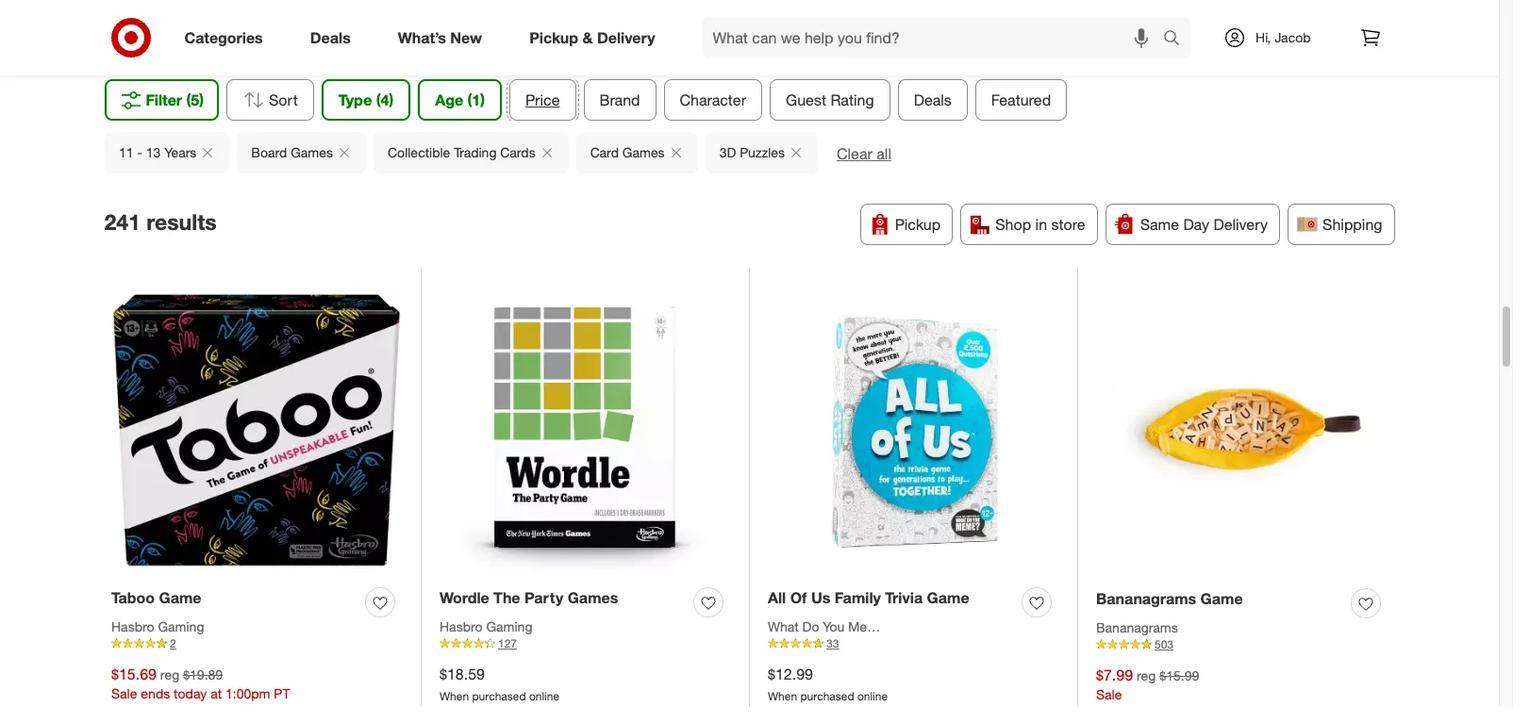 Task type: describe. For each thing, give the bounding box(es) containing it.
1 horizontal spatial game
[[927, 588, 970, 607]]

collectible trading cards
[[387, 144, 535, 160]]

-
[[137, 144, 142, 160]]

do
[[803, 619, 819, 635]]

years
[[164, 144, 196, 160]]

clear all button
[[836, 143, 891, 165]]

bananagrams for bananagrams game
[[1096, 589, 1197, 608]]

(5)
[[186, 90, 204, 109]]

2–4
[[431, 38, 454, 54]]

us
[[811, 588, 831, 607]]

cards
[[500, 144, 535, 160]]

hasbro gaming for taboo
[[111, 619, 204, 635]]

delivery for same day delivery
[[1214, 215, 1268, 234]]

5–7 years
[[624, 38, 682, 54]]

gaming for game
[[158, 619, 204, 635]]

$15.69 reg $19.89 sale ends today at 1:00pm pt
[[111, 665, 290, 702]]

party
[[525, 588, 564, 607]]

3d puzzles
[[719, 144, 785, 160]]

featured
[[992, 90, 1051, 109]]

33 link
[[768, 636, 1059, 653]]

game for bananagrams game
[[1201, 589, 1243, 608]]

pickup for pickup & delivery
[[529, 28, 578, 47]]

deals for deals button
[[914, 90, 952, 109]]

board games
[[251, 144, 333, 160]]

241 results
[[104, 209, 217, 235]]

game for taboo game
[[159, 588, 201, 607]]

reg for $15.69
[[160, 667, 180, 683]]

hasbro for wordle the party games
[[440, 619, 483, 635]]

&
[[583, 28, 593, 47]]

price
[[526, 90, 560, 109]]

brand
[[600, 90, 640, 109]]

wordle
[[440, 588, 489, 607]]

127
[[498, 637, 517, 652]]

years for 5–7 years
[[651, 38, 682, 54]]

taboo game link
[[111, 587, 201, 609]]

filter
[[146, 90, 182, 109]]

filter (5)
[[146, 90, 204, 109]]

deals for deals link
[[310, 28, 351, 47]]

$7.99 reg $15.99 sale
[[1096, 666, 1199, 703]]

guest
[[786, 90, 827, 109]]

board games button
[[237, 132, 366, 173]]

collectible
[[387, 144, 450, 160]]

categories
[[184, 28, 263, 47]]

hasbro for taboo game
[[111, 619, 154, 635]]

months
[[262, 38, 307, 54]]

all
[[768, 588, 786, 607]]

today
[[174, 686, 207, 702]]

brand button
[[584, 79, 656, 120]]

sort
[[269, 90, 298, 109]]

games for card games
[[622, 144, 664, 160]]

character
[[680, 90, 746, 109]]

hasbro gaming for wordle
[[440, 619, 533, 635]]

503 link
[[1096, 637, 1388, 654]]

8–10 years link
[[750, 0, 942, 56]]

collectible trading cards button
[[373, 132, 568, 173]]

pickup button
[[860, 203, 953, 245]]

sale for $15.69
[[111, 686, 137, 702]]

card games button
[[576, 132, 697, 173]]

11 - 13 years
[[118, 144, 196, 160]]

127 link
[[440, 636, 730, 653]]

trading
[[454, 144, 496, 160]]

day
[[1184, 215, 1210, 234]]

bananagrams game
[[1096, 589, 1243, 608]]

clear
[[836, 144, 872, 163]]

store
[[1052, 215, 1086, 234]]

what's new
[[398, 28, 482, 47]]

(4)
[[376, 90, 394, 109]]

age (1)
[[435, 90, 485, 109]]

you
[[823, 619, 845, 635]]

$15.99
[[1160, 668, 1199, 684]]

What can we help you find? suggestions appear below search field
[[702, 17, 1168, 59]]

sale for $7.99
[[1096, 687, 1122, 703]]

pickup & delivery
[[529, 28, 655, 47]]

shop in store button
[[961, 203, 1098, 245]]

what's new link
[[382, 17, 506, 59]]

$18.59
[[440, 665, 485, 684]]

deals link
[[294, 17, 374, 59]]

wordle the party games
[[440, 588, 618, 607]]

categories link
[[168, 17, 287, 59]]

at
[[211, 686, 222, 702]]

bananagrams link
[[1096, 619, 1178, 637]]

0–24 months link
[[171, 0, 364, 56]]

all of us family trivia game link
[[768, 587, 970, 609]]

33
[[827, 637, 839, 652]]

all
[[876, 144, 891, 163]]

deals button
[[898, 79, 968, 120]]

card
[[590, 144, 618, 160]]

family
[[835, 588, 881, 607]]

2–4 years
[[431, 38, 489, 54]]

delivery for pickup & delivery
[[597, 28, 655, 47]]

type (4)
[[338, 90, 394, 109]]

same day delivery button
[[1106, 203, 1280, 245]]

$12.99 when purchased online
[[768, 665, 888, 704]]

wordle the party games link
[[440, 587, 618, 609]]



Task type: locate. For each thing, give the bounding box(es) containing it.
same day delivery
[[1140, 215, 1268, 234]]

hasbro gaming link up 2
[[111, 618, 204, 636]]

bananagrams for bananagrams
[[1096, 619, 1178, 635]]

games inside board games button
[[290, 144, 333, 160]]

$7.99
[[1096, 666, 1133, 685]]

taboo
[[111, 588, 155, 607]]

0 vertical spatial bananagrams
[[1096, 589, 1197, 608]]

bananagrams
[[1096, 589, 1197, 608], [1096, 619, 1178, 635]]

hasbro gaming link for wordle
[[440, 618, 533, 636]]

years for 2–4 years
[[458, 38, 489, 54]]

1:00pm
[[225, 686, 270, 702]]

bananagrams up 503
[[1096, 619, 1178, 635]]

2 online from the left
[[858, 690, 888, 704]]

delivery inside 'button'
[[1214, 215, 1268, 234]]

4 years from the left
[[1229, 38, 1261, 54]]

1 years from the left
[[458, 38, 489, 54]]

0 horizontal spatial gaming
[[158, 619, 204, 635]]

rating
[[831, 90, 874, 109]]

games right card
[[622, 144, 664, 160]]

bananagrams up bananagrams link
[[1096, 589, 1197, 608]]

1 horizontal spatial pickup
[[895, 215, 941, 234]]

2 link
[[111, 636, 402, 653]]

1 horizontal spatial deals
[[914, 90, 952, 109]]

what
[[768, 619, 799, 635]]

sale down $15.69
[[111, 686, 137, 702]]

purchased down $18.59
[[472, 690, 526, 704]]

1 bananagrams from the top
[[1096, 589, 1197, 608]]

sort button
[[226, 79, 314, 120]]

1 horizontal spatial games
[[568, 588, 618, 607]]

guest rating button
[[770, 79, 890, 120]]

online for $18.59
[[529, 690, 560, 704]]

503
[[1155, 638, 1174, 652]]

years right 8–10
[[847, 38, 879, 54]]

hasbro gaming up 127
[[440, 619, 533, 635]]

when down $12.99
[[768, 690, 797, 704]]

online inside $12.99 when purchased online
[[858, 690, 888, 704]]

0 horizontal spatial sale
[[111, 686, 137, 702]]

same
[[1140, 215, 1180, 234]]

0 horizontal spatial reg
[[160, 667, 180, 683]]

0–24 months
[[229, 38, 307, 54]]

1 vertical spatial pickup
[[895, 215, 941, 234]]

when inside $18.59 when purchased online
[[440, 690, 469, 704]]

1 horizontal spatial purchased
[[801, 690, 854, 704]]

2 horizontal spatial games
[[622, 144, 664, 160]]

years for 8–10 years
[[847, 38, 879, 54]]

1 horizontal spatial hasbro gaming
[[440, 619, 533, 635]]

reg inside $15.69 reg $19.89 sale ends today at 1:00pm pt
[[160, 667, 180, 683]]

3d
[[719, 144, 736, 160]]

gaming for the
[[486, 619, 533, 635]]

trivia
[[885, 588, 923, 607]]

years for 14+ years
[[1229, 38, 1261, 54]]

deals inside button
[[914, 90, 952, 109]]

hasbro gaming link
[[111, 618, 204, 636], [440, 618, 533, 636]]

years right 2–4
[[458, 38, 489, 54]]

price button
[[510, 79, 576, 120]]

1 horizontal spatial hasbro gaming link
[[440, 618, 533, 636]]

0 horizontal spatial purchased
[[472, 690, 526, 704]]

(1)
[[468, 90, 485, 109]]

0 horizontal spatial delivery
[[597, 28, 655, 47]]

1 gaming from the left
[[158, 619, 204, 635]]

1 horizontal spatial reg
[[1137, 668, 1156, 684]]

all of us family trivia game image
[[768, 286, 1059, 577], [768, 286, 1059, 577]]

hasbro gaming up 2
[[111, 619, 204, 635]]

purchased for $18.59
[[472, 690, 526, 704]]

2 years from the left
[[651, 38, 682, 54]]

gaming up 2
[[158, 619, 204, 635]]

games inside wordle the party games link
[[568, 588, 618, 607]]

type
[[338, 90, 372, 109]]

shipping
[[1323, 215, 1383, 234]]

years right 14+
[[1229, 38, 1261, 54]]

1 hasbro gaming from the left
[[111, 619, 204, 635]]

2 when from the left
[[768, 690, 797, 704]]

when for $12.99
[[768, 690, 797, 704]]

age
[[435, 90, 463, 109]]

reg up ends
[[160, 667, 180, 683]]

games
[[290, 144, 333, 160], [622, 144, 664, 160], [568, 588, 618, 607]]

1 vertical spatial deals
[[914, 90, 952, 109]]

years right 5–7
[[651, 38, 682, 54]]

online inside $18.59 when purchased online
[[529, 690, 560, 704]]

14+
[[1203, 38, 1225, 54]]

clear all
[[836, 144, 891, 163]]

hasbro gaming
[[111, 619, 204, 635], [440, 619, 533, 635]]

games right board
[[290, 144, 333, 160]]

2 gaming from the left
[[486, 619, 533, 635]]

wordle the party games image
[[440, 286, 730, 577], [440, 286, 730, 577]]

1 online from the left
[[529, 690, 560, 704]]

1 horizontal spatial online
[[858, 690, 888, 704]]

1 hasbro gaming link from the left
[[111, 618, 204, 636]]

hi, jacob
[[1256, 29, 1311, 45]]

taboo game
[[111, 588, 201, 607]]

pt
[[274, 686, 290, 702]]

purchased for $12.99
[[801, 690, 854, 704]]

card games
[[590, 144, 664, 160]]

2–4 years link
[[364, 0, 557, 56]]

bananagrams game link
[[1096, 588, 1243, 610]]

puzzles
[[739, 144, 785, 160]]

sale
[[111, 686, 137, 702], [1096, 687, 1122, 703]]

1 vertical spatial bananagrams
[[1096, 619, 1178, 635]]

sale inside $15.69 reg $19.89 sale ends today at 1:00pm pt
[[111, 686, 137, 702]]

featured button
[[975, 79, 1067, 120]]

reg for $7.99
[[1137, 668, 1156, 684]]

online for $12.99
[[858, 690, 888, 704]]

shipping button
[[1288, 203, 1395, 245]]

shop
[[996, 215, 1031, 234]]

0 vertical spatial deals
[[310, 28, 351, 47]]

3 years from the left
[[847, 38, 879, 54]]

reg inside $7.99 reg $15.99 sale
[[1137, 668, 1156, 684]]

2 horizontal spatial game
[[1201, 589, 1243, 608]]

games for board games
[[290, 144, 333, 160]]

2 hasbro gaming from the left
[[440, 619, 533, 635]]

5–7 years link
[[557, 0, 750, 56]]

bananagrams game image
[[1096, 286, 1388, 577], [1096, 286, 1388, 577]]

241
[[104, 209, 140, 235]]

deals right "months"
[[310, 28, 351, 47]]

0 horizontal spatial hasbro gaming
[[111, 619, 204, 635]]

3d puzzles button
[[705, 132, 818, 173]]

gaming up 127
[[486, 619, 533, 635]]

pickup for pickup
[[895, 215, 941, 234]]

games inside the card games "button"
[[622, 144, 664, 160]]

1 horizontal spatial gaming
[[486, 619, 533, 635]]

new
[[450, 28, 482, 47]]

1 vertical spatial delivery
[[1214, 215, 1268, 234]]

ends
[[141, 686, 170, 702]]

8–10
[[813, 38, 843, 54]]

1 purchased from the left
[[472, 690, 526, 704]]

hasbro gaming link up 127
[[440, 618, 533, 636]]

online down 127 link on the bottom
[[529, 690, 560, 704]]

1 horizontal spatial hasbro
[[440, 619, 483, 635]]

0 horizontal spatial online
[[529, 690, 560, 704]]

0 horizontal spatial hasbro gaming link
[[111, 618, 204, 636]]

purchased inside $12.99 when purchased online
[[801, 690, 854, 704]]

0 horizontal spatial games
[[290, 144, 333, 160]]

games up 127 link on the bottom
[[568, 588, 618, 607]]

hasbro
[[111, 619, 154, 635], [440, 619, 483, 635]]

the
[[494, 588, 520, 607]]

meme?
[[848, 619, 893, 635]]

taboo game image
[[111, 286, 402, 577], [111, 286, 402, 577]]

guest rating
[[786, 90, 874, 109]]

11
[[118, 144, 133, 160]]

results
[[146, 209, 217, 235]]

jacob
[[1275, 29, 1311, 45]]

0 horizontal spatial deals
[[310, 28, 351, 47]]

0 vertical spatial pickup
[[529, 28, 578, 47]]

1 horizontal spatial sale
[[1096, 687, 1122, 703]]

hasbro gaming link for taboo
[[111, 618, 204, 636]]

1 horizontal spatial when
[[768, 690, 797, 704]]

purchased down $12.99
[[801, 690, 854, 704]]

1 hasbro from the left
[[111, 619, 154, 635]]

14+ years
[[1203, 38, 1261, 54]]

sale down $7.99
[[1096, 687, 1122, 703]]

purchased inside $18.59 when purchased online
[[472, 690, 526, 704]]

when down $18.59
[[440, 690, 469, 704]]

0 horizontal spatial game
[[159, 588, 201, 607]]

game up "503" link
[[1201, 589, 1243, 608]]

0 vertical spatial delivery
[[597, 28, 655, 47]]

$12.99
[[768, 665, 813, 684]]

online down 33 link
[[858, 690, 888, 704]]

1 when from the left
[[440, 690, 469, 704]]

board
[[251, 144, 287, 160]]

5–7
[[624, 38, 647, 54]]

sale inside $7.99 reg $15.99 sale
[[1096, 687, 1122, 703]]

hasbro down wordle
[[440, 619, 483, 635]]

what's
[[398, 28, 446, 47]]

1 horizontal spatial delivery
[[1214, 215, 1268, 234]]

2 purchased from the left
[[801, 690, 854, 704]]

0 horizontal spatial when
[[440, 690, 469, 704]]

what do you meme? link
[[768, 618, 893, 636]]

2 bananagrams from the top
[[1096, 619, 1178, 635]]

gaming
[[158, 619, 204, 635], [486, 619, 533, 635]]

2 hasbro from the left
[[440, 619, 483, 635]]

when inside $12.99 when purchased online
[[768, 690, 797, 704]]

2
[[170, 637, 176, 652]]

deals down the what can we help you find? suggestions appear below search field
[[914, 90, 952, 109]]

reg
[[160, 667, 180, 683], [1137, 668, 1156, 684]]

when for $18.59
[[440, 690, 469, 704]]

all of us family trivia game
[[768, 588, 970, 607]]

shop in store
[[996, 215, 1086, 234]]

0 horizontal spatial hasbro
[[111, 619, 154, 635]]

years
[[458, 38, 489, 54], [651, 38, 682, 54], [847, 38, 879, 54], [1229, 38, 1261, 54]]

0 horizontal spatial pickup
[[529, 28, 578, 47]]

pickup & delivery link
[[513, 17, 679, 59]]

2 hasbro gaming link from the left
[[440, 618, 533, 636]]

reg right $7.99
[[1137, 668, 1156, 684]]

13
[[146, 144, 160, 160]]

game right trivia
[[927, 588, 970, 607]]

game right taboo
[[159, 588, 201, 607]]

hasbro down taboo
[[111, 619, 154, 635]]

pickup inside button
[[895, 215, 941, 234]]



Task type: vqa. For each thing, say whether or not it's contained in the screenshot.
all
yes



